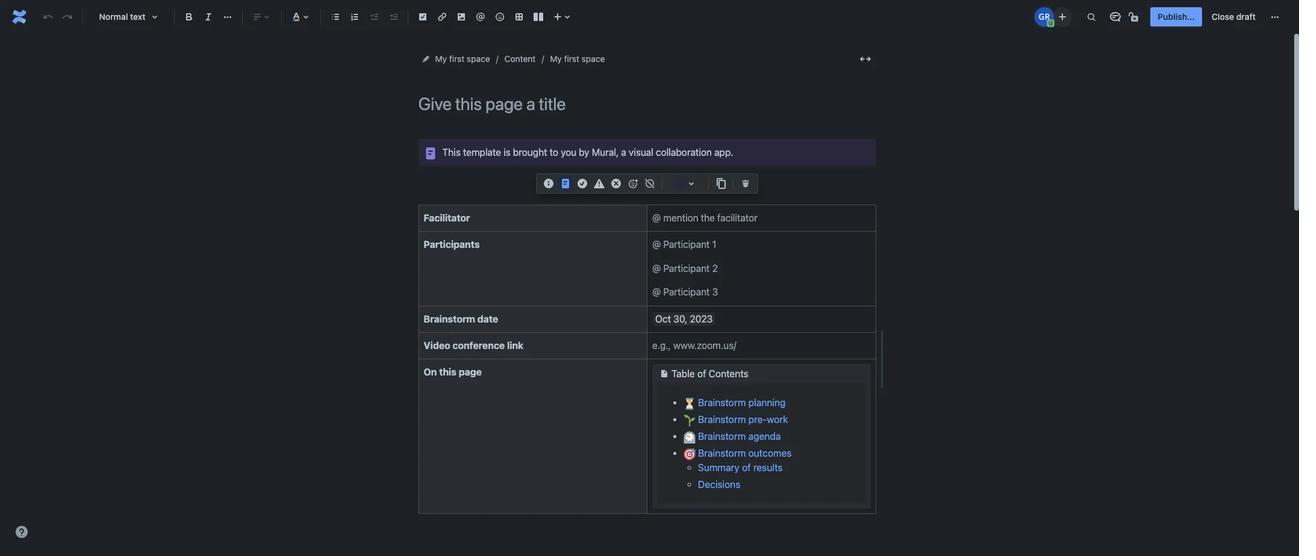 Task type: locate. For each thing, give the bounding box(es) containing it.
italic ⌘i image
[[201, 10, 216, 24]]

bold ⌘b image
[[182, 10, 196, 24]]

redo ⌘⇧z image
[[60, 10, 75, 24]]

:hourglass_flowing_sand: image
[[684, 398, 696, 410]]

space
[[467, 54, 490, 64], [582, 54, 605, 64]]

decisions
[[698, 480, 740, 491]]

summary of results link
[[698, 463, 783, 474]]

remove image
[[738, 176, 753, 191]]

oct
[[655, 314, 671, 324]]

facilitator
[[424, 213, 470, 223]]

brainstorm up video
[[424, 314, 475, 324]]

my
[[435, 54, 447, 64], [550, 54, 562, 64]]

0 vertical spatial of
[[697, 369, 706, 380]]

:seedling: image
[[684, 415, 696, 427], [684, 415, 696, 427]]

0 horizontal spatial my first space
[[435, 54, 490, 64]]

brainstorm up "summary"
[[698, 448, 746, 459]]

of right table
[[697, 369, 706, 380]]

1 vertical spatial of
[[742, 463, 751, 474]]

brainstorm down brainstorm pre-work "link"
[[698, 431, 746, 442]]

:dart: image
[[684, 449, 696, 461], [684, 449, 696, 461]]

brainstorm planning
[[696, 398, 786, 409]]

decisions link
[[698, 480, 740, 491]]

my for 2nd my first space link from right
[[435, 54, 447, 64]]

conference
[[453, 340, 505, 351]]

1 horizontal spatial space
[[582, 54, 605, 64]]

brainstorm outcomes
[[696, 448, 792, 459]]

of down brainstorm outcomes at the right of the page
[[742, 463, 751, 474]]

of for results
[[742, 463, 751, 474]]

0 horizontal spatial my first space link
[[435, 52, 490, 66]]

publish...
[[1158, 11, 1195, 22]]

panel note image
[[423, 146, 438, 161]]

close draft
[[1212, 11, 1256, 22]]

you
[[561, 147, 576, 158]]

brainstorm down brainstorm planning link
[[698, 415, 746, 425]]

brainstorm up brainstorm pre-work "link"
[[698, 398, 746, 409]]

more formatting image
[[220, 10, 235, 24]]

app.
[[714, 147, 733, 158]]

1 horizontal spatial my first space
[[550, 54, 605, 64]]

my first space right content
[[550, 54, 605, 64]]

of inside summary of results decisions
[[742, 463, 751, 474]]

content
[[505, 54, 536, 64]]

my first space link right content link
[[550, 52, 605, 66]]

:hourglass_flowing_sand: image
[[684, 398, 696, 410]]

1 space from the left
[[467, 54, 490, 64]]

move this page image
[[421, 54, 430, 64]]

1 my first space from the left
[[435, 54, 490, 64]]

my first space link right move this page image
[[435, 52, 490, 66]]

layouts image
[[531, 10, 546, 24]]

2 my from the left
[[550, 54, 562, 64]]

brainstorm for brainstorm planning
[[698, 398, 746, 409]]

make page full-width image
[[858, 52, 872, 66]]

1 horizontal spatial my
[[550, 54, 562, 64]]

success image
[[575, 176, 590, 191]]

collaboration
[[656, 147, 712, 158]]

this
[[442, 147, 461, 158]]

numbered list ⌘⇧7 image
[[348, 10, 362, 24]]

0 horizontal spatial my
[[435, 54, 447, 64]]

30,
[[674, 314, 687, 324]]

page
[[459, 367, 482, 378]]

0 horizontal spatial first
[[449, 54, 464, 64]]

Give this page a title text field
[[418, 94, 876, 114]]

first right move this page image
[[449, 54, 464, 64]]

indent tab image
[[386, 10, 401, 24]]

2 first from the left
[[564, 54, 579, 64]]

my right content
[[550, 54, 562, 64]]

1 my from the left
[[435, 54, 447, 64]]

info image
[[541, 176, 556, 191]]

my first space right move this page image
[[435, 54, 490, 64]]

:timer: image
[[684, 432, 696, 444], [684, 432, 696, 444]]

brainstorm for brainstorm agenda
[[698, 431, 746, 442]]

1 first from the left
[[449, 54, 464, 64]]

2023
[[690, 314, 713, 324]]

outdent ⇧tab image
[[367, 10, 381, 24]]

0 horizontal spatial of
[[697, 369, 706, 380]]

agenda
[[748, 431, 781, 442]]

help image
[[14, 525, 29, 540]]

my right move this page image
[[435, 54, 447, 64]]

brainstorm pre-work
[[696, 415, 788, 425]]

results
[[753, 463, 783, 474]]

brainstorm
[[424, 314, 475, 324], [698, 398, 746, 409], [698, 415, 746, 425], [698, 431, 746, 442], [698, 448, 746, 459]]

normal text button
[[87, 4, 169, 30]]

1 horizontal spatial my first space link
[[550, 52, 605, 66]]

link
[[507, 340, 524, 351]]

normal text
[[99, 11, 145, 22]]

brainstorm inside "link"
[[698, 415, 746, 425]]

my first space link
[[435, 52, 490, 66], [550, 52, 605, 66]]

table image
[[512, 10, 526, 24]]

first
[[449, 54, 464, 64], [564, 54, 579, 64]]

1 horizontal spatial first
[[564, 54, 579, 64]]

1 horizontal spatial of
[[742, 463, 751, 474]]

brainstorm for brainstorm date
[[424, 314, 475, 324]]

of
[[697, 369, 706, 380], [742, 463, 751, 474]]

to
[[550, 147, 558, 158]]

is
[[504, 147, 511, 158]]

first right content
[[564, 54, 579, 64]]

confluence image
[[10, 7, 29, 27], [10, 7, 29, 27]]

brainstorm for brainstorm outcomes
[[698, 448, 746, 459]]

my first space
[[435, 54, 490, 64], [550, 54, 605, 64]]

0 horizontal spatial space
[[467, 54, 490, 64]]

date
[[477, 314, 498, 324]]

no restrictions image
[[1128, 10, 1142, 24]]

brainstorm planning link
[[684, 398, 786, 410]]

visual
[[629, 147, 653, 158]]

close
[[1212, 11, 1234, 22]]



Task type: describe. For each thing, give the bounding box(es) containing it.
action item image
[[416, 10, 430, 24]]

more image
[[1268, 10, 1282, 24]]

mention image
[[473, 10, 488, 24]]

2 space from the left
[[582, 54, 605, 64]]

planning
[[748, 398, 786, 409]]

template
[[463, 147, 501, 158]]

normal
[[99, 11, 128, 22]]

publish... button
[[1151, 7, 1202, 27]]

2 my first space link from the left
[[550, 52, 605, 66]]

link image
[[435, 10, 449, 24]]

background color image
[[684, 176, 699, 191]]

editor toolbar toolbar
[[537, 174, 758, 207]]

work
[[767, 415, 788, 425]]

summary
[[698, 463, 740, 474]]

mural,
[[592, 147, 619, 158]]

editor add emoji image
[[626, 176, 640, 191]]

brainstorm agenda link
[[684, 431, 781, 444]]

content link
[[505, 52, 536, 66]]

copy image
[[714, 176, 728, 191]]

2 my first space from the left
[[550, 54, 605, 64]]

brainstorm date
[[424, 314, 498, 324]]

video
[[424, 340, 450, 351]]

brainstorm for brainstorm pre-work
[[698, 415, 746, 425]]

outcomes
[[748, 448, 792, 459]]

brainstorm pre-work link
[[684, 415, 788, 427]]

undo ⌘z image
[[41, 10, 55, 24]]

on this page
[[424, 367, 482, 378]]

1 my first space link from the left
[[435, 52, 490, 66]]

invite to edit image
[[1056, 9, 1070, 24]]

on
[[424, 367, 437, 378]]

my for 1st my first space link from right
[[550, 54, 562, 64]]

table
[[672, 369, 695, 380]]

first for 1st my first space link from right
[[564, 54, 579, 64]]

text
[[130, 11, 145, 22]]

this template is brought to you by mural, a visual collaboration app.
[[442, 147, 733, 158]]

remove emoji image
[[643, 176, 657, 191]]

note image
[[558, 176, 573, 191]]

emoji image
[[493, 10, 507, 24]]

video conference link
[[424, 340, 524, 351]]

add image, video, or file image
[[454, 10, 469, 24]]

Main content area, start typing to enter text. text field
[[411, 139, 885, 557]]

by
[[579, 147, 589, 158]]

comment icon image
[[1109, 10, 1123, 24]]

brainstorm agenda
[[696, 431, 781, 442]]

this
[[439, 367, 456, 378]]

find and replace image
[[1084, 10, 1099, 24]]

bullet list ⌘⇧8 image
[[328, 10, 343, 24]]

first for 2nd my first space link from right
[[449, 54, 464, 64]]

participants
[[424, 239, 480, 250]]

close draft button
[[1205, 7, 1263, 27]]

oct 30, 2023
[[655, 314, 713, 324]]

table of contents
[[672, 369, 749, 380]]

greg robinson image
[[1035, 7, 1054, 27]]

brought
[[513, 147, 547, 158]]

error image
[[609, 176, 623, 191]]

of for contents
[[697, 369, 706, 380]]

a
[[621, 147, 626, 158]]

table of contents image
[[657, 367, 672, 381]]

warning image
[[592, 176, 607, 191]]

contents
[[709, 369, 749, 380]]

summary of results decisions
[[698, 463, 783, 491]]

pre-
[[748, 415, 767, 425]]

brainstorm outcomes link
[[684, 448, 792, 461]]

draft
[[1236, 11, 1256, 22]]



Task type: vqa. For each thing, say whether or not it's contained in the screenshot.
Greg Robinson icon
yes



